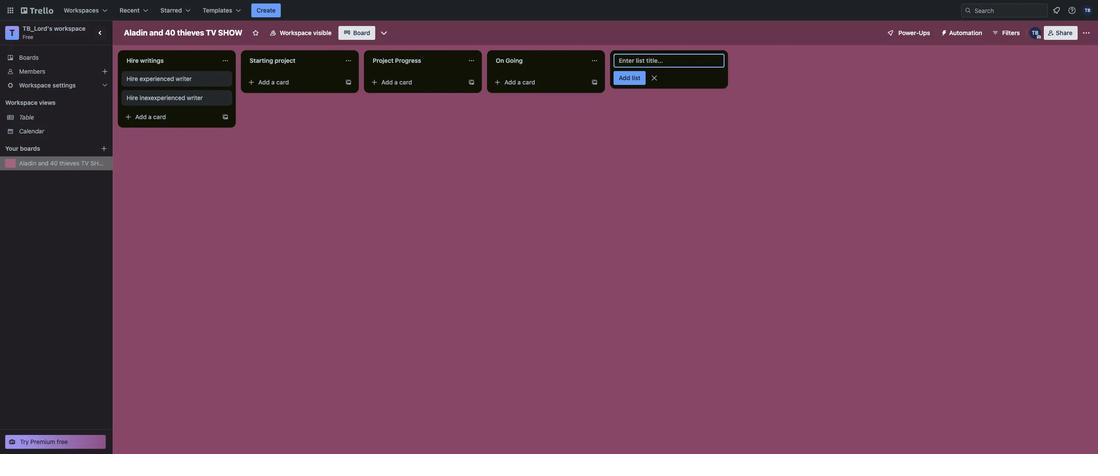 Task type: locate. For each thing, give the bounding box(es) containing it.
1 vertical spatial hire
[[127, 75, 138, 82]]

40 down 'your boards with 1 items' element
[[50, 160, 58, 167]]

workspace down members
[[19, 82, 51, 89]]

workspace
[[280, 29, 312, 36], [19, 82, 51, 89], [5, 99, 38, 106]]

add down starting
[[258, 78, 270, 86]]

0 horizontal spatial show
[[91, 160, 109, 167]]

workspace inside button
[[280, 29, 312, 36]]

add down inexexperienced
[[135, 113, 147, 121]]

0 horizontal spatial aladin and 40 thieves tv show
[[19, 160, 109, 167]]

members link
[[0, 65, 113, 78]]

1 horizontal spatial aladin and 40 thieves tv show
[[124, 28, 243, 37]]

workspace left visible
[[280, 29, 312, 36]]

writer up hire inexexperienced writer link
[[176, 75, 192, 82]]

show inside board name text box
[[218, 28, 243, 37]]

workspace inside "popup button"
[[19, 82, 51, 89]]

add left list
[[619, 74, 631, 82]]

0 vertical spatial workspace
[[280, 29, 312, 36]]

filters
[[1003, 29, 1021, 36]]

recent
[[120, 7, 140, 14]]

writings
[[140, 57, 164, 64]]

1 vertical spatial thieves
[[59, 160, 79, 167]]

board link
[[339, 26, 376, 40]]

workspace for workspace views
[[5, 99, 38, 106]]

0 vertical spatial thieves
[[177, 28, 204, 37]]

0 vertical spatial writer
[[176, 75, 192, 82]]

and
[[149, 28, 163, 37], [38, 160, 49, 167]]

add a card button down hire inexexperienced writer
[[121, 110, 219, 124]]

writer
[[176, 75, 192, 82], [187, 94, 203, 101]]

add a card for progress
[[382, 78, 412, 86]]

a down starting project
[[272, 78, 275, 86]]

aladin and 40 thieves tv show
[[124, 28, 243, 37], [19, 160, 109, 167]]

aladin and 40 thieves tv show down the starred popup button
[[124, 28, 243, 37]]

add a card for project
[[258, 78, 289, 86]]

boards
[[19, 54, 39, 61]]

0 vertical spatial aladin and 40 thieves tv show
[[124, 28, 243, 37]]

add for hire writings
[[135, 113, 147, 121]]

1 horizontal spatial create from template… image
[[468, 79, 475, 86]]

and down 'your boards with 1 items' element
[[38, 160, 49, 167]]

show down templates popup button
[[218, 28, 243, 37]]

filters button
[[990, 26, 1023, 40]]

search image
[[965, 7, 972, 14]]

a down project progress
[[395, 78, 398, 86]]

Board name text field
[[120, 26, 247, 40]]

hire inexexperienced writer
[[127, 94, 203, 101]]

and down starred
[[149, 28, 163, 37]]

1 vertical spatial writer
[[187, 94, 203, 101]]

tyler black (tylerblack44) image
[[1083, 5, 1094, 16]]

calendar link
[[19, 127, 108, 136]]

on
[[496, 57, 504, 64]]

add
[[619, 74, 631, 82], [258, 78, 270, 86], [382, 78, 393, 86], [505, 78, 516, 86], [135, 113, 147, 121]]

1 vertical spatial tv
[[81, 160, 89, 167]]

hire inside hire writings text field
[[127, 57, 139, 64]]

add a card button down on going text box
[[491, 75, 588, 89]]

thieves inside board name text box
[[177, 28, 204, 37]]

0 vertical spatial 40
[[165, 28, 175, 37]]

add down project
[[382, 78, 393, 86]]

0 vertical spatial aladin
[[124, 28, 148, 37]]

add a card down inexexperienced
[[135, 113, 166, 121]]

open information menu image
[[1069, 6, 1077, 15]]

primary element
[[0, 0, 1099, 21]]

thieves down the starred popup button
[[177, 28, 204, 37]]

a for writings
[[148, 113, 152, 121]]

add a card down 'going'
[[505, 78, 536, 86]]

0 horizontal spatial tv
[[81, 160, 89, 167]]

table link
[[19, 113, 108, 122]]

40
[[165, 28, 175, 37], [50, 160, 58, 167]]

board
[[354, 29, 371, 36]]

add a card down starting project
[[258, 78, 289, 86]]

1 horizontal spatial and
[[149, 28, 163, 37]]

0 vertical spatial hire
[[127, 57, 139, 64]]

add a card button
[[245, 75, 342, 89], [368, 75, 465, 89], [491, 75, 588, 89], [121, 110, 219, 124]]

aladin
[[124, 28, 148, 37], [19, 160, 36, 167]]

thieves down 'your boards with 1 items' element
[[59, 160, 79, 167]]

ups
[[920, 29, 931, 36]]

0 vertical spatial tv
[[206, 28, 216, 37]]

add a card button down project progress text box
[[368, 75, 465, 89]]

starting
[[250, 57, 273, 64]]

add down on going
[[505, 78, 516, 86]]

workspace for workspace visible
[[280, 29, 312, 36]]

1 horizontal spatial thieves
[[177, 28, 204, 37]]

1 hire from the top
[[127, 57, 139, 64]]

tv down calendar link
[[81, 160, 89, 167]]

try premium free
[[20, 438, 68, 446]]

hire down hire writings
[[127, 75, 138, 82]]

hire writings
[[127, 57, 164, 64]]

card for writings
[[153, 113, 166, 121]]

show
[[218, 28, 243, 37], [91, 160, 109, 167]]

a down 'going'
[[518, 78, 521, 86]]

0 horizontal spatial thieves
[[59, 160, 79, 167]]

create from template… image for starting project
[[345, 79, 352, 86]]

tv
[[206, 28, 216, 37], [81, 160, 89, 167]]

add inside button
[[619, 74, 631, 82]]

aladin inside board name text box
[[124, 28, 148, 37]]

1 vertical spatial aladin and 40 thieves tv show
[[19, 160, 109, 167]]

add for starting project
[[258, 78, 270, 86]]

0 vertical spatial and
[[149, 28, 163, 37]]

hire left writings
[[127, 57, 139, 64]]

1 horizontal spatial 40
[[165, 28, 175, 37]]

try premium free button
[[5, 435, 106, 449]]

calendar
[[19, 128, 44, 135]]

0 horizontal spatial and
[[38, 160, 49, 167]]

Project Progress text field
[[368, 54, 463, 68]]

card down project
[[276, 78, 289, 86]]

tv inside board name text box
[[206, 28, 216, 37]]

hire experienced writer
[[127, 75, 192, 82]]

aladin and 40 thieves tv show down 'your boards with 1 items' element
[[19, 160, 109, 167]]

40 inside board name text box
[[165, 28, 175, 37]]

a
[[272, 78, 275, 86], [395, 78, 398, 86], [518, 78, 521, 86], [148, 113, 152, 121]]

2 horizontal spatial create from template… image
[[592, 79, 598, 86]]

show down add board image
[[91, 160, 109, 167]]

aladin down boards
[[19, 160, 36, 167]]

workspace visible button
[[264, 26, 337, 40]]

2 vertical spatial hire
[[127, 94, 138, 101]]

add a card button for project
[[245, 75, 342, 89]]

aladin down recent dropdown button
[[124, 28, 148, 37]]

hire inside hire experienced writer link
[[127, 75, 138, 82]]

1 vertical spatial 40
[[50, 160, 58, 167]]

power-ups button
[[882, 26, 936, 40]]

add a card button down starting project text box
[[245, 75, 342, 89]]

add a card
[[258, 78, 289, 86], [382, 78, 412, 86], [505, 78, 536, 86], [135, 113, 166, 121]]

thieves
[[177, 28, 204, 37], [59, 160, 79, 167]]

hire left inexexperienced
[[127, 94, 138, 101]]

tv down templates
[[206, 28, 216, 37]]

card down progress
[[400, 78, 412, 86]]

hire
[[127, 57, 139, 64], [127, 75, 138, 82], [127, 94, 138, 101]]

card down on going text box
[[523, 78, 536, 86]]

hire experienced writer link
[[127, 75, 227, 83]]

card for progress
[[400, 78, 412, 86]]

on going
[[496, 57, 523, 64]]

try
[[20, 438, 29, 446]]

card
[[276, 78, 289, 86], [400, 78, 412, 86], [523, 78, 536, 86], [153, 113, 166, 121]]

workspace views
[[5, 99, 56, 106]]

0 vertical spatial show
[[218, 28, 243, 37]]

40 down starred
[[165, 28, 175, 37]]

1 horizontal spatial aladin
[[124, 28, 148, 37]]

Starting project text field
[[245, 54, 340, 68]]

1 vertical spatial aladin
[[19, 160, 36, 167]]

workspace settings
[[19, 82, 76, 89]]

create from template… image
[[345, 79, 352, 86], [468, 79, 475, 86], [592, 79, 598, 86]]

premium
[[30, 438, 55, 446]]

add a card for writings
[[135, 113, 166, 121]]

2 hire from the top
[[127, 75, 138, 82]]

settings
[[53, 82, 76, 89]]

2 vertical spatial workspace
[[5, 99, 38, 106]]

1 vertical spatial and
[[38, 160, 49, 167]]

workspaces button
[[59, 3, 113, 17]]

add a card down project progress
[[382, 78, 412, 86]]

1 vertical spatial workspace
[[19, 82, 51, 89]]

workspace up table
[[5, 99, 38, 106]]

t link
[[5, 26, 19, 40]]

3 hire from the top
[[127, 94, 138, 101]]

card down inexexperienced
[[153, 113, 166, 121]]

hire inside hire inexexperienced writer link
[[127, 94, 138, 101]]

tb_lord's workspace free
[[23, 25, 86, 40]]

Hire writings text field
[[121, 54, 217, 68]]

hire for hire inexexperienced writer
[[127, 94, 138, 101]]

writer for hire experienced writer
[[176, 75, 192, 82]]

On Going text field
[[491, 54, 586, 68]]

a down inexexperienced
[[148, 113, 152, 121]]

templates button
[[198, 3, 246, 17]]

hire for hire experienced writer
[[127, 75, 138, 82]]

Enter list title… text field
[[614, 54, 725, 68]]

share
[[1057, 29, 1073, 36]]

templates
[[203, 7, 232, 14]]

0 horizontal spatial create from template… image
[[345, 79, 352, 86]]

2 create from template… image from the left
[[468, 79, 475, 86]]

3 create from template… image from the left
[[592, 79, 598, 86]]

writer down hire experienced writer link
[[187, 94, 203, 101]]

1 create from template… image from the left
[[345, 79, 352, 86]]

1 horizontal spatial show
[[218, 28, 243, 37]]

1 horizontal spatial tv
[[206, 28, 216, 37]]

star or unstar board image
[[252, 29, 259, 36]]



Task type: vqa. For each thing, say whether or not it's contained in the screenshot.
left james peterson's workspace premium
no



Task type: describe. For each thing, give the bounding box(es) containing it.
0 horizontal spatial aladin
[[19, 160, 36, 167]]

hire for hire writings
[[127, 57, 139, 64]]

tb_lord (tylerblack44) image
[[1030, 27, 1042, 39]]

hire inexexperienced writer link
[[127, 94, 227, 102]]

boards
[[20, 145, 40, 152]]

workspace
[[54, 25, 86, 32]]

automation button
[[938, 26, 988, 40]]

aladin and 40 thieves tv show link
[[19, 159, 109, 168]]

project
[[373, 57, 394, 64]]

tb_lord's workspace link
[[23, 25, 86, 32]]

free
[[23, 34, 33, 40]]

and inside board name text box
[[149, 28, 163, 37]]

members
[[19, 68, 45, 75]]

tb_lord's
[[23, 25, 52, 32]]

add a card for going
[[505, 78, 536, 86]]

recent button
[[115, 3, 154, 17]]

cancel list editing image
[[650, 74, 659, 82]]

0 notifications image
[[1052, 5, 1063, 16]]

your
[[5, 145, 18, 152]]

power-ups
[[899, 29, 931, 36]]

starred button
[[155, 3, 196, 17]]

add for on going
[[505, 78, 516, 86]]

views
[[39, 99, 56, 106]]

sm image
[[938, 26, 950, 38]]

your boards with 1 items element
[[5, 144, 88, 154]]

boards link
[[0, 51, 113, 65]]

starred
[[161, 7, 182, 14]]

create from template… image for on going
[[592, 79, 598, 86]]

1 vertical spatial show
[[91, 160, 109, 167]]

customize views image
[[380, 29, 389, 37]]

workspace navigation collapse icon image
[[95, 27, 107, 39]]

add for project progress
[[382, 78, 393, 86]]

a for project
[[272, 78, 275, 86]]

add a card button for progress
[[368, 75, 465, 89]]

0 horizontal spatial 40
[[50, 160, 58, 167]]

power-
[[899, 29, 920, 36]]

add a card button for writings
[[121, 110, 219, 124]]

your boards
[[5, 145, 40, 152]]

create
[[257, 7, 276, 14]]

aladin and 40 thieves tv show inside board name text box
[[124, 28, 243, 37]]

create from template… image for project progress
[[468, 79, 475, 86]]

table
[[19, 114, 34, 121]]

Search field
[[972, 4, 1048, 17]]

card for project
[[276, 78, 289, 86]]

writer for hire inexexperienced writer
[[187, 94, 203, 101]]

a for going
[[518, 78, 521, 86]]

automation
[[950, 29, 983, 36]]

going
[[506, 57, 523, 64]]

project progress
[[373, 57, 421, 64]]

visible
[[313, 29, 332, 36]]

share button
[[1045, 26, 1079, 40]]

experienced
[[140, 75, 174, 82]]

workspace visible
[[280, 29, 332, 36]]

t
[[9, 28, 15, 38]]

starting project
[[250, 57, 296, 64]]

back to home image
[[21, 3, 53, 17]]

add board image
[[101, 145, 108, 152]]

card for going
[[523, 78, 536, 86]]

a for progress
[[395, 78, 398, 86]]

list
[[632, 74, 641, 82]]

inexexperienced
[[140, 94, 185, 101]]

create button
[[252, 3, 281, 17]]

add list
[[619, 74, 641, 82]]

show menu image
[[1083, 29, 1092, 37]]

free
[[57, 438, 68, 446]]

create from template… image
[[222, 114, 229, 121]]

progress
[[395, 57, 421, 64]]

workspace for workspace settings
[[19, 82, 51, 89]]

project
[[275, 57, 296, 64]]

workspace settings button
[[0, 78, 113, 92]]

add list button
[[614, 71, 646, 85]]

workspaces
[[64, 7, 99, 14]]

this member is an admin of this board. image
[[1038, 35, 1042, 39]]

add a card button for going
[[491, 75, 588, 89]]



